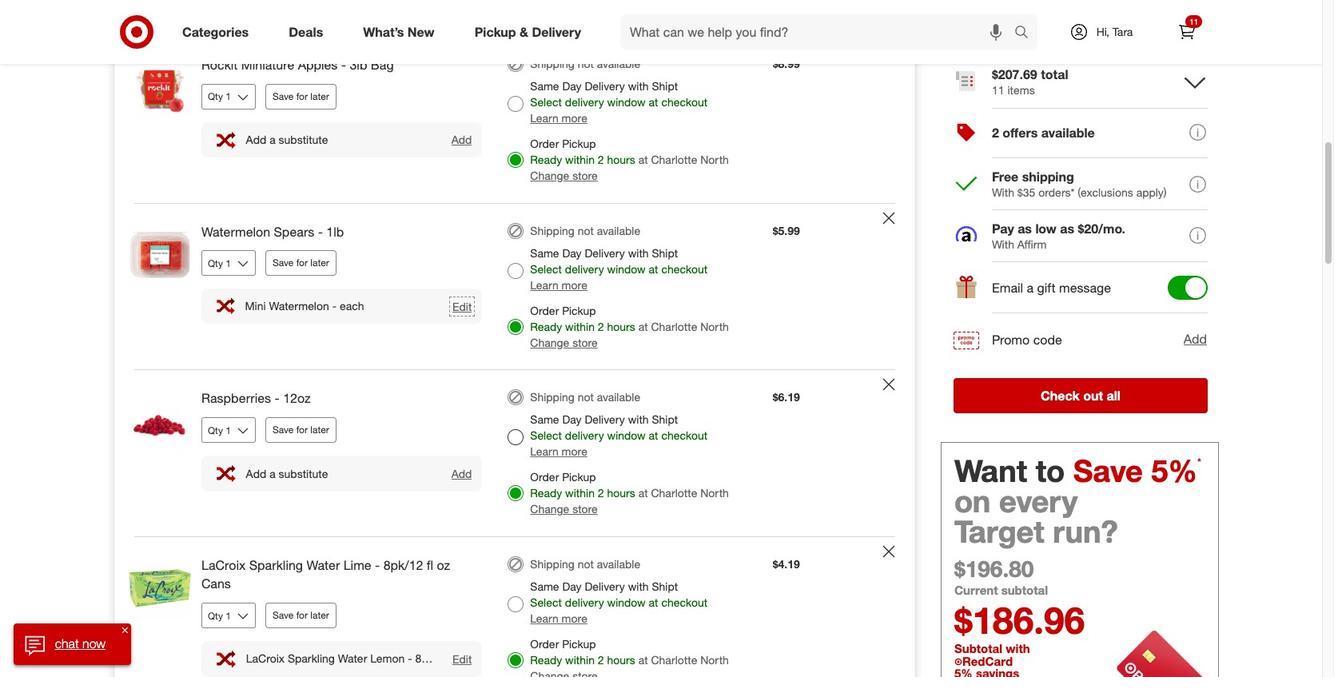 Task type: describe. For each thing, give the bounding box(es) containing it.
deals link
[[275, 14, 343, 50]]

same for watermelon spears - 1lb
[[530, 246, 559, 259]]

add a substitute for -
[[246, 467, 328, 480]]

3 order pickup ready within 2 hours at charlotte north change store from the top
[[530, 470, 729, 516]]

lacroix sparkling water lime - 8pk/12 fl oz cans image
[[128, 557, 192, 621]]

$196.80
[[954, 555, 1034, 583]]

lime
[[343, 557, 371, 573]]

3 same day delivery with shipt select delivery window at checkout learn more from the top
[[530, 413, 708, 458]]

8pk/12 for lime
[[383, 557, 423, 573]]

bag
[[371, 56, 394, 72]]

ready for rockit miniature apples - 3lb bag
[[530, 152, 562, 166]]

save for later for apples
[[273, 90, 329, 102]]

1 store pickup radio from the top
[[508, 0, 524, 1]]

3 select from the top
[[530, 429, 562, 442]]

for for 1lb
[[296, 257, 308, 269]]

save for later for 12oz
[[273, 424, 329, 436]]

change for 1lb
[[530, 335, 569, 349]]

- inside lacroix sparkling water lime - 8pk/12 fl oz cans
[[375, 557, 380, 573]]

3 window from the top
[[607, 429, 646, 442]]

3 more from the top
[[562, 445, 587, 458]]

items
[[1008, 83, 1035, 97]]

with inside pay as low as $20/mo. with affirm
[[992, 237, 1014, 251]]

1 horizontal spatial 11
[[1189, 17, 1198, 26]]

water for lime
[[307, 557, 340, 573]]

hi, tara
[[1096, 25, 1133, 38]]

edit button for watermelon spears - 1lb
[[452, 299, 473, 314]]

2 for raspberries - 12oz
[[598, 486, 604, 500]]

add a substitute for miniature
[[246, 133, 328, 146]]

affirm
[[1017, 237, 1047, 251]]

save for -
[[273, 90, 294, 102]]

more for 1lb
[[562, 278, 587, 291]]

3 change store button from the top
[[530, 502, 598, 517]]

sparkling for lemon
[[288, 652, 335, 665]]

summary
[[1009, 27, 1091, 50]]

delivery for -
[[565, 95, 604, 108]]

not for -
[[578, 56, 594, 70]]

each
[[340, 299, 364, 313]]

checkout for lime
[[661, 596, 708, 609]]

deals
[[289, 24, 323, 40]]

rockit
[[201, 56, 238, 72]]

later for apples
[[310, 90, 329, 102]]

code
[[1033, 332, 1062, 348]]

save for later button for apples
[[265, 84, 336, 109]]

3 shipping not available from the top
[[530, 390, 640, 404]]

2 offers available
[[992, 125, 1095, 141]]

all
[[1107, 387, 1121, 403]]

saved
[[556, 592, 586, 606]]

- left 12oz
[[275, 390, 280, 406]]

day for 1lb
[[562, 246, 582, 259]]

cart item ready to fulfill group containing lacroix sparkling water lime - 8pk/12 fl oz cans
[[115, 537, 914, 677]]

what's new link
[[350, 14, 455, 50]]

$35
[[1017, 185, 1035, 199]]

2 as from the left
[[1060, 220, 1074, 236]]

pickup & delivery link
[[461, 14, 601, 50]]

spears
[[274, 223, 314, 239]]

total
[[1041, 66, 1069, 82]]

shipping
[[1022, 168, 1074, 184]]

pay
[[992, 220, 1014, 236]]

check out all
[[1041, 387, 1121, 403]]

save for later button for 12oz
[[265, 418, 336, 443]]

email a gift message
[[992, 280, 1111, 296]]

$196.80 current subtotal $186.96
[[954, 555, 1085, 642]]

$4.19
[[773, 557, 800, 571]]

a for apples
[[270, 133, 276, 146]]

shipt for -
[[652, 79, 678, 92]]

checkout for 1lb
[[661, 262, 708, 275]]

watermelon spears - 1lb link
[[201, 223, 482, 241]]

delivery for lacroix sparkling water lime - 8pk/12 fl oz cans
[[585, 580, 625, 593]]

$5.99
[[773, 223, 800, 237]]

raspberries
[[201, 390, 271, 406]]

(exclusions
[[1078, 185, 1133, 199]]

order pickup
[[530, 637, 596, 651]]

same for lacroix sparkling water lime - 8pk/12 fl oz cans
[[530, 580, 559, 593]]

run?
[[1053, 513, 1118, 550]]

5%
[[1151, 452, 1197, 489]]

for for -
[[296, 90, 308, 102]]

rockit miniature apples - 3lb bag image
[[128, 56, 192, 120]]

2 inside button
[[992, 125, 999, 141]]

12oz
[[283, 390, 311, 406]]

1 vertical spatial watermelon
[[269, 299, 329, 313]]

for for lime
[[296, 609, 308, 621]]

promo code
[[992, 332, 1062, 348]]

redcard
[[962, 654, 1013, 669]]

want
[[954, 452, 1027, 489]]

water for lemon
[[338, 652, 367, 665]]

email
[[992, 280, 1023, 296]]

within for watermelon spears - 1lb
[[565, 319, 595, 333]]

$20/mo.
[[1078, 220, 1126, 236]]

want to save 5% *
[[954, 452, 1201, 489]]

delivery for lime
[[565, 596, 604, 609]]

shipping not available for lime
[[530, 557, 640, 571]]

more for lime
[[562, 612, 587, 625]]

watermelon spears - 1lb image
[[128, 223, 192, 287]]

store pickup radio for 8pk/12
[[508, 653, 524, 669]]

3 learn from the top
[[530, 445, 559, 458]]

hours for raspberries - 12oz
[[607, 486, 635, 500]]

within for rockit miniature apples - 3lb bag
[[565, 152, 595, 166]]

charlotte for watermelon spears - 1lb
[[651, 319, 697, 333]]

4 north from the top
[[700, 653, 729, 667]]

checkout for -
[[661, 95, 708, 108]]

fl for lacroix sparkling water lemon - 8pk/12 fl oz cans
[[453, 652, 459, 665]]

later for water
[[310, 609, 329, 621]]

chat
[[55, 636, 79, 652]]

item saved for later.
[[531, 592, 629, 606]]

orders*
[[1038, 185, 1075, 199]]

1 as from the left
[[1018, 220, 1032, 236]]

1 vertical spatial a
[[1027, 280, 1034, 296]]

rockit miniature apples - 3lb bag link
[[201, 56, 482, 74]]

out
[[1083, 387, 1103, 403]]

mini watermelon - each
[[245, 299, 364, 313]]

order for watermelon spears - 1lb
[[530, 303, 559, 317]]

apply)
[[1136, 185, 1167, 199]]

What can we help you find? suggestions appear below search field
[[620, 14, 1018, 50]]

available inside button
[[1041, 125, 1095, 141]]

check
[[1041, 387, 1080, 403]]

mini
[[245, 299, 266, 313]]

raspberries - 12oz image
[[128, 390, 192, 454]]

store for -
[[572, 168, 598, 182]]

raspberries - 12oz link
[[201, 390, 482, 408]]

oz for lacroix sparkling water lime - 8pk/12 fl oz cans
[[437, 557, 450, 573]]

2 for watermelon spears - 1lb
[[598, 319, 604, 333]]

not for lime
[[578, 557, 594, 571]]

4 charlotte from the top
[[651, 653, 697, 667]]

add button for raspberries - 12oz
[[451, 466, 473, 481]]

add button for rockit miniature apples - 3lb bag
[[451, 132, 473, 147]]

chat now button
[[13, 623, 131, 665]]

edit for watermelon spears - 1lb
[[452, 299, 472, 313]]

save right the to
[[1073, 452, 1143, 489]]

available for rockit miniature apples - 3lb bag
[[597, 56, 640, 70]]

categories
[[182, 24, 249, 40]]

later for 12oz
[[310, 424, 329, 436]]

subtotal with
[[954, 641, 1033, 656]]

raspberries - 12oz
[[201, 390, 311, 406]]

search
[[1007, 25, 1046, 41]]

north for watermelon spears - 1lb
[[700, 319, 729, 333]]

charlotte for rockit miniature apples - 3lb bag
[[651, 152, 697, 166]]

delivery for raspberries - 12oz
[[585, 413, 625, 426]]

tara
[[1113, 25, 1133, 38]]

shipping for rockit miniature apples - 3lb bag
[[530, 56, 575, 70]]

*
[[1197, 455, 1201, 467]]

$6.19
[[773, 390, 800, 404]]

offers
[[1003, 125, 1038, 141]]

with for lime
[[628, 580, 649, 593]]

delivery for watermelon spears - 1lb
[[585, 246, 625, 259]]

new
[[408, 24, 435, 40]]

categories link
[[169, 14, 269, 50]]

on
[[954, 483, 991, 519]]

for left 'later.'
[[589, 592, 602, 606]]

- left 1lb
[[318, 223, 323, 239]]

with inside free shipping with $35 orders* (exclusions apply)
[[992, 185, 1014, 199]]

hours for rockit miniature apples - 3lb bag
[[607, 152, 635, 166]]

same day delivery with shipt select delivery window at checkout learn more for 1lb
[[530, 246, 708, 291]]

4 ready from the top
[[530, 653, 562, 667]]



Task type: vqa. For each thing, say whether or not it's contained in the screenshot.
the top 11
yes



Task type: locate. For each thing, give the bounding box(es) containing it.
lacroix sparkling water lime - 8pk/12 fl oz cans
[[201, 557, 450, 592]]

hours
[[607, 152, 635, 166], [607, 319, 635, 333], [607, 486, 635, 500], [607, 653, 635, 667]]

1 checkout from the top
[[661, 95, 708, 108]]

0 horizontal spatial cans
[[201, 576, 231, 592]]

select for lime
[[530, 596, 562, 609]]

1 vertical spatial 11
[[992, 83, 1004, 97]]

2 learn from the top
[[530, 278, 559, 291]]

save down lacroix sparkling water lime - 8pk/12 fl oz cans
[[273, 609, 294, 621]]

charlotte for raspberries - 12oz
[[651, 486, 697, 500]]

save for later for -
[[273, 257, 329, 269]]

4 save for later from the top
[[273, 609, 329, 621]]

0 horizontal spatial as
[[1018, 220, 1032, 236]]

1 shipt from the top
[[652, 79, 678, 92]]

1 store pickup radio from the top
[[508, 152, 524, 168]]

for down rockit miniature apples - 3lb bag
[[296, 90, 308, 102]]

free shipping with $35 orders* (exclusions apply)
[[992, 168, 1167, 199]]

2 charlotte from the top
[[651, 319, 697, 333]]

1 horizontal spatial as
[[1060, 220, 1074, 236]]

1 learn from the top
[[530, 111, 559, 124]]

0 vertical spatial store pickup radio
[[508, 152, 524, 168]]

window for 1lb
[[607, 262, 646, 275]]

available for lacroix sparkling water lime - 8pk/12 fl oz cans
[[597, 557, 640, 571]]

window
[[607, 95, 646, 108], [607, 262, 646, 275], [607, 429, 646, 442], [607, 596, 646, 609]]

pickup for watermelon spears - 1lb
[[562, 303, 596, 317]]

ready for watermelon spears - 1lb
[[530, 319, 562, 333]]

1 vertical spatial substitute
[[279, 467, 328, 480]]

4 within from the top
[[565, 653, 595, 667]]

- right the lime
[[375, 557, 380, 573]]

same day delivery with shipt select delivery window at checkout learn more
[[530, 79, 708, 124], [530, 246, 708, 291], [530, 413, 708, 458], [530, 580, 708, 625]]

day for -
[[562, 79, 582, 92]]

1 vertical spatial add button
[[1183, 330, 1208, 349]]

Store pickup radio
[[508, 0, 524, 1], [508, 319, 524, 335]]

lacroix sparkling water lemon - 8pk/12 fl oz cans
[[246, 652, 503, 665]]

2 select from the top
[[530, 262, 562, 275]]

free
[[992, 168, 1019, 184]]

store for 1lb
[[572, 335, 598, 349]]

4 not from the top
[[578, 557, 594, 571]]

checkout
[[661, 95, 708, 108], [661, 262, 708, 275], [661, 429, 708, 442], [661, 596, 708, 609]]

11 link
[[1169, 14, 1205, 50]]

0 vertical spatial edit
[[452, 299, 472, 313]]

water left the lime
[[307, 557, 340, 573]]

2 delivery from the top
[[565, 262, 604, 275]]

save for later button down 12oz
[[265, 418, 336, 443]]

for down lacroix sparkling water lime - 8pk/12 fl oz cans
[[296, 609, 308, 621]]

what's new
[[363, 24, 435, 40]]

1 vertical spatial change store button
[[530, 335, 598, 351]]

1 substitute from the top
[[279, 133, 328, 146]]

4 select from the top
[[530, 596, 562, 609]]

store pickup radio for bag
[[508, 152, 524, 168]]

0 vertical spatial 8pk/12
[[383, 557, 423, 573]]

save down watermelon spears - 1lb
[[273, 257, 294, 269]]

0 vertical spatial cans
[[201, 576, 231, 592]]

4 same day delivery with shipt select delivery window at checkout learn more from the top
[[530, 580, 708, 625]]

3 north from the top
[[700, 486, 729, 500]]

as right low
[[1060, 220, 1074, 236]]

8pk/12 inside lacroix sparkling water lime - 8pk/12 fl oz cans
[[383, 557, 423, 573]]

cart item ready to fulfill group
[[115, 0, 914, 36], [115, 37, 914, 203], [115, 203, 914, 370], [115, 370, 914, 537], [115, 537, 914, 677]]

pickup for rockit miniature apples - 3lb bag
[[562, 136, 596, 150]]

4 save for later button from the top
[[265, 603, 336, 628]]

1 not from the top
[[578, 56, 594, 70]]

2 vertical spatial store pickup radio
[[508, 653, 524, 669]]

north for rockit miniature apples - 3lb bag
[[700, 152, 729, 166]]

- right lemon
[[408, 652, 412, 665]]

not for 1lb
[[578, 223, 594, 237]]

lacroix sparkling water lime - 8pk/12 fl oz cans link
[[201, 557, 482, 593]]

what's
[[363, 24, 404, 40]]

1 vertical spatial change
[[530, 335, 569, 349]]

fl inside lacroix sparkling water lime - 8pk/12 fl oz cans
[[427, 557, 433, 573]]

3 hours from the top
[[607, 486, 635, 500]]

subtotal
[[1001, 583, 1048, 598]]

watermelon left spears
[[201, 223, 270, 239]]

8pk/12 right lemon
[[415, 652, 450, 665]]

1 change store button from the top
[[530, 168, 598, 184]]

with for 1lb
[[628, 246, 649, 259]]

save for later button down rockit miniature apples - 3lb bag
[[265, 84, 336, 109]]

as up affirm
[[1018, 220, 1032, 236]]

3 not from the top
[[578, 390, 594, 404]]

2 day from the top
[[562, 246, 582, 259]]

1 vertical spatial store pickup radio
[[508, 319, 524, 335]]

2 more from the top
[[562, 278, 587, 291]]

$207.69
[[992, 66, 1037, 82]]

north
[[700, 152, 729, 166], [700, 319, 729, 333], [700, 486, 729, 500], [700, 653, 729, 667]]

2 ready from the top
[[530, 319, 562, 333]]

every
[[999, 483, 1078, 519]]

2 cart item ready to fulfill group from the top
[[115, 37, 914, 203]]

pickup for raspberries - 12oz
[[562, 470, 596, 484]]

3 later from the top
[[310, 424, 329, 436]]

0 horizontal spatial oz
[[437, 557, 450, 573]]

save for lime
[[273, 609, 294, 621]]

save for later button for water
[[265, 603, 336, 628]]

order pickup ready within 2 hours at charlotte north change store for -
[[530, 136, 729, 182]]

cart item ready to fulfill group containing rockit miniature apples - 3lb bag
[[115, 37, 914, 203]]

1 delivery from the top
[[565, 95, 604, 108]]

11 inside $207.69 total 11 items
[[992, 83, 1004, 97]]

1 change from the top
[[530, 168, 569, 182]]

save for later down rockit miniature apples - 3lb bag
[[273, 90, 329, 102]]

2 store pickup radio from the top
[[508, 486, 524, 502]]

2 shipping from the top
[[530, 223, 575, 237]]

cart item ready to fulfill group containing watermelon spears - 1lb
[[115, 203, 914, 370]]

item
[[531, 592, 553, 606]]

0 vertical spatial a
[[270, 133, 276, 146]]

1 vertical spatial fl
[[453, 652, 459, 665]]

2 same from the top
[[530, 246, 559, 259]]

2 later from the top
[[310, 257, 329, 269]]

learn for 1lb
[[530, 278, 559, 291]]

delivery
[[532, 24, 581, 40], [585, 79, 625, 92], [585, 246, 625, 259], [585, 413, 625, 426], [585, 580, 625, 593]]

search button
[[1007, 14, 1046, 53]]

select for 1lb
[[530, 262, 562, 275]]

1 window from the top
[[607, 95, 646, 108]]

with down free
[[992, 185, 1014, 199]]

fl right lemon
[[453, 652, 459, 665]]

2 checkout from the top
[[661, 262, 708, 275]]

1 charlotte from the top
[[651, 152, 697, 166]]

0 vertical spatial change store button
[[530, 168, 598, 184]]

save for 1lb
[[273, 257, 294, 269]]

11 right tara
[[1189, 17, 1198, 26]]

1lb
[[326, 223, 344, 239]]

oz for lacroix sparkling water lemon - 8pk/12 fl oz cans
[[462, 652, 474, 665]]

3 same from the top
[[530, 413, 559, 426]]

3 ready from the top
[[530, 486, 562, 500]]

a
[[270, 133, 276, 146], [1027, 280, 1034, 296], [270, 467, 276, 480]]

4 day from the top
[[562, 580, 582, 593]]

save down rockit miniature apples - 3lb bag
[[273, 90, 294, 102]]

sparkling for lime
[[249, 557, 303, 573]]

pay as low as $20/mo. with affirm
[[992, 220, 1126, 251]]

water left lemon
[[338, 652, 367, 665]]

0 vertical spatial with
[[992, 185, 1014, 199]]

a for 12oz
[[270, 467, 276, 480]]

2 north from the top
[[700, 319, 729, 333]]

1 vertical spatial edit button
[[452, 651, 473, 667]]

to
[[1036, 452, 1065, 489]]

1 shipping not available from the top
[[530, 56, 640, 70]]

later down "apples"
[[310, 90, 329, 102]]

1 ready from the top
[[530, 152, 562, 166]]

2 vertical spatial add button
[[451, 466, 473, 481]]

shipping for raspberries - 12oz
[[530, 390, 575, 404]]

cans for lacroix sparkling water lemon - 8pk/12 fl oz cans
[[477, 652, 503, 665]]

2 shipt from the top
[[652, 246, 678, 259]]

3 day from the top
[[562, 413, 582, 426]]

0 vertical spatial order pickup ready within 2 hours at charlotte north change store
[[530, 136, 729, 182]]

cart item ready to fulfill group containing raspberries - 12oz
[[115, 370, 914, 537]]

add a substitute down 12oz
[[246, 467, 328, 480]]

save for later button down lacroix sparkling water lime - 8pk/12 fl oz cans
[[265, 603, 336, 628]]

1 vertical spatial oz
[[462, 652, 474, 665]]

add
[[246, 133, 266, 146], [451, 133, 472, 147], [1184, 331, 1207, 347], [246, 467, 266, 480], [451, 467, 472, 481]]

0 horizontal spatial fl
[[427, 557, 433, 573]]

None radio
[[508, 96, 524, 112], [508, 597, 524, 613], [508, 96, 524, 112], [508, 597, 524, 613]]

3 store pickup radio from the top
[[508, 653, 524, 669]]

substitute down rockit miniature apples - 3lb bag
[[279, 133, 328, 146]]

3 shipping from the top
[[530, 390, 575, 404]]

lemon
[[370, 652, 405, 665]]

select for -
[[530, 95, 562, 108]]

cans for lacroix sparkling water lime - 8pk/12 fl oz cans
[[201, 576, 231, 592]]

1 learn more button from the top
[[530, 110, 587, 126]]

a down miniature
[[270, 133, 276, 146]]

1 vertical spatial add a substitute
[[246, 467, 328, 480]]

add a substitute down rockit miniature apples - 3lb bag
[[246, 133, 328, 146]]

3 delivery from the top
[[565, 429, 604, 442]]

2 shipping not available from the top
[[530, 223, 640, 237]]

chat now dialog
[[13, 623, 131, 665]]

more
[[562, 111, 587, 124], [562, 278, 587, 291], [562, 445, 587, 458], [562, 612, 587, 625]]

8pk/12 right the lime
[[383, 557, 423, 573]]

0 vertical spatial edit button
[[452, 299, 473, 314]]

available for raspberries - 12oz
[[597, 390, 640, 404]]

0 vertical spatial watermelon
[[201, 223, 270, 239]]

2 vertical spatial change store button
[[530, 502, 598, 517]]

edit button
[[452, 299, 473, 314], [452, 651, 473, 667]]

edit button for lacroix sparkling water lime - 8pk/12 fl oz cans
[[452, 651, 473, 667]]

1 hours from the top
[[607, 152, 635, 166]]

2 within from the top
[[565, 319, 595, 333]]

1 vertical spatial cans
[[477, 652, 503, 665]]

ready within 2 hours at charlotte north
[[530, 653, 729, 667]]

1 vertical spatial store pickup radio
[[508, 486, 524, 502]]

change store button
[[530, 168, 598, 184], [530, 335, 598, 351], [530, 502, 598, 517]]

0 vertical spatial store pickup radio
[[508, 0, 524, 1]]

4 delivery from the top
[[565, 596, 604, 609]]

&
[[520, 24, 528, 40]]

✕
[[122, 625, 128, 635]]

0 vertical spatial store
[[572, 168, 598, 182]]

cans inside lacroix sparkling water lime - 8pk/12 fl oz cans
[[201, 576, 231, 592]]

4 later from the top
[[310, 609, 329, 621]]

1 with from the top
[[992, 185, 1014, 199]]

at
[[649, 95, 658, 108], [638, 152, 648, 166], [649, 262, 658, 275], [638, 319, 648, 333], [649, 429, 658, 442], [638, 486, 648, 500], [649, 596, 658, 609], [638, 653, 648, 667]]

fl right the lime
[[427, 557, 433, 573]]

shipt for 1lb
[[652, 246, 678, 259]]

order
[[954, 27, 1004, 50], [530, 136, 559, 150], [530, 303, 559, 317], [530, 470, 559, 484], [530, 637, 559, 651]]

0 horizontal spatial 11
[[992, 83, 1004, 97]]

learn more button for lime
[[530, 611, 587, 627]]

miniature
[[241, 56, 294, 72]]

order for rockit miniature apples - 3lb bag
[[530, 136, 559, 150]]

1 add a substitute from the top
[[246, 133, 328, 146]]

substitute for 12oz
[[279, 467, 328, 480]]

order summary
[[954, 27, 1091, 50]]

oz
[[437, 557, 450, 573], [462, 652, 474, 665]]

2 store from the top
[[572, 335, 598, 349]]

add a substitute
[[246, 133, 328, 146], [246, 467, 328, 480]]

shipping for watermelon spears - 1lb
[[530, 223, 575, 237]]

2 vertical spatial a
[[270, 467, 276, 480]]

- left 3lb
[[341, 56, 346, 72]]

later down lacroix sparkling water lime - 8pk/12 fl oz cans
[[310, 609, 329, 621]]

save for later button down spears
[[265, 251, 336, 276]]

2 save for later button from the top
[[265, 251, 336, 276]]

3 charlotte from the top
[[651, 486, 697, 500]]

check out all button
[[954, 378, 1208, 413]]

lacroix for lacroix sparkling water lemon - 8pk/12 fl oz cans
[[246, 652, 285, 665]]

later down 1lb
[[310, 257, 329, 269]]

1 same from the top
[[530, 79, 559, 92]]

2 for rockit miniature apples - 3lb bag
[[598, 152, 604, 166]]

1 vertical spatial with
[[992, 237, 1014, 251]]

for down 12oz
[[296, 424, 308, 436]]

with down pay at the right top of the page
[[992, 237, 1014, 251]]

4 more from the top
[[562, 612, 587, 625]]

11
[[1189, 17, 1198, 26], [992, 83, 1004, 97]]

4 checkout from the top
[[661, 596, 708, 609]]

1 vertical spatial 8pk/12
[[415, 652, 450, 665]]

0 vertical spatial water
[[307, 557, 340, 573]]

3 save for later button from the top
[[265, 418, 336, 443]]

2 store pickup radio from the top
[[508, 319, 524, 335]]

1 order pickup ready within 2 hours at charlotte north change store from the top
[[530, 136, 729, 182]]

apples
[[298, 56, 338, 72]]

1 vertical spatial store
[[572, 335, 598, 349]]

learn more button for 1lb
[[530, 277, 587, 293]]

learn for lime
[[530, 612, 559, 625]]

ready for raspberries - 12oz
[[530, 486, 562, 500]]

8pk/12
[[383, 557, 423, 573], [415, 652, 450, 665]]

3 learn more button from the top
[[530, 444, 587, 460]]

2 vertical spatial order pickup ready within 2 hours at charlotte north change store
[[530, 470, 729, 516]]

Store pickup radio
[[508, 152, 524, 168], [508, 486, 524, 502], [508, 653, 524, 669]]

shipt for lime
[[652, 580, 678, 593]]

3 shipt from the top
[[652, 413, 678, 426]]

watermelon right mini
[[269, 299, 329, 313]]

window for lime
[[607, 596, 646, 609]]

save for later for water
[[273, 609, 329, 621]]

0 vertical spatial lacroix
[[201, 557, 246, 573]]

3 store from the top
[[572, 502, 598, 516]]

store
[[572, 168, 598, 182], [572, 335, 598, 349], [572, 502, 598, 516]]

3 checkout from the top
[[661, 429, 708, 442]]

1 horizontal spatial cans
[[477, 652, 503, 665]]

3lb
[[350, 56, 367, 72]]

on every target run?
[[954, 483, 1118, 550]]

save for later down spears
[[273, 257, 329, 269]]

lacroix inside lacroix sparkling water lime - 8pk/12 fl oz cans
[[201, 557, 246, 573]]

3 within from the top
[[565, 486, 595, 500]]

lacroix for lacroix sparkling water lime - 8pk/12 fl oz cans
[[201, 557, 246, 573]]

available
[[597, 56, 640, 70], [1041, 125, 1095, 141], [597, 223, 640, 237], [597, 390, 640, 404], [597, 557, 640, 571]]

save for later down lacroix sparkling water lime - 8pk/12 fl oz cans
[[273, 609, 329, 621]]

shipping not available for -
[[530, 56, 640, 70]]

save for later button for -
[[265, 251, 336, 276]]

oz inside lacroix sparkling water lime - 8pk/12 fl oz cans
[[437, 557, 450, 573]]

1 same day delivery with shipt select delivery window at checkout learn more from the top
[[530, 79, 708, 124]]

1 horizontal spatial oz
[[462, 652, 474, 665]]

$8.99
[[773, 56, 800, 70]]

low
[[1035, 220, 1057, 236]]

gift
[[1037, 280, 1056, 296]]

day for lime
[[562, 580, 582, 593]]

north for raspberries - 12oz
[[700, 486, 729, 500]]

-
[[341, 56, 346, 72], [318, 223, 323, 239], [332, 299, 337, 313], [275, 390, 280, 406], [375, 557, 380, 573], [408, 652, 412, 665]]

now
[[82, 636, 106, 652]]

water
[[307, 557, 340, 573], [338, 652, 367, 665]]

4 learn more button from the top
[[530, 611, 587, 627]]

1 day from the top
[[562, 79, 582, 92]]

0 vertical spatial fl
[[427, 557, 433, 573]]

1 store from the top
[[572, 168, 598, 182]]

1 vertical spatial lacroix
[[246, 652, 285, 665]]

affirm image
[[954, 224, 979, 249], [956, 226, 977, 241]]

1 horizontal spatial fl
[[453, 652, 459, 665]]

ready
[[530, 152, 562, 166], [530, 319, 562, 333], [530, 486, 562, 500], [530, 653, 562, 667]]

watermelon spears - 1lb
[[201, 223, 344, 239]]

1 edit from the top
[[452, 299, 472, 313]]

later down raspberries - 12oz link
[[310, 424, 329, 436]]

4 shipt from the top
[[652, 580, 678, 593]]

save for later down 12oz
[[273, 424, 329, 436]]

as
[[1018, 220, 1032, 236], [1060, 220, 1074, 236]]

2 change store button from the top
[[530, 335, 598, 351]]

1 within from the top
[[565, 152, 595, 166]]

learn for -
[[530, 111, 559, 124]]

edit for lacroix sparkling water lime - 8pk/12 fl oz cans
[[452, 652, 472, 666]]

pickup inside pickup & delivery link
[[475, 24, 516, 40]]

available for watermelon spears - 1lb
[[597, 223, 640, 237]]

a down raspberries - 12oz
[[270, 467, 276, 480]]

1 edit button from the top
[[452, 299, 473, 314]]

same for rockit miniature apples - 3lb bag
[[530, 79, 559, 92]]

current
[[954, 583, 998, 598]]

add button
[[451, 132, 473, 147], [1183, 330, 1208, 349], [451, 466, 473, 481]]

1 vertical spatial edit
[[452, 652, 472, 666]]

3 cart item ready to fulfill group from the top
[[115, 203, 914, 370]]

11 down $207.69
[[992, 83, 1004, 97]]

3 change from the top
[[530, 502, 569, 516]]

0 vertical spatial add a substitute
[[246, 133, 328, 146]]

promo
[[992, 332, 1030, 348]]

delivery for 1lb
[[565, 262, 604, 275]]

day
[[562, 79, 582, 92], [562, 246, 582, 259], [562, 413, 582, 426], [562, 580, 582, 593]]

save for later button
[[265, 84, 336, 109], [265, 251, 336, 276], [265, 418, 336, 443], [265, 603, 336, 628]]

4 cart item ready to fulfill group from the top
[[115, 370, 914, 537]]

2 with from the top
[[992, 237, 1014, 251]]

4 learn from the top
[[530, 612, 559, 625]]

later for -
[[310, 257, 329, 269]]

for down spears
[[296, 257, 308, 269]]

0 vertical spatial change
[[530, 168, 569, 182]]

more for -
[[562, 111, 587, 124]]

learn
[[530, 111, 559, 124], [530, 278, 559, 291], [530, 445, 559, 458], [530, 612, 559, 625]]

2 vertical spatial change
[[530, 502, 569, 516]]

later
[[310, 90, 329, 102], [310, 257, 329, 269], [310, 424, 329, 436], [310, 609, 329, 621]]

1 save for later button from the top
[[265, 84, 336, 109]]

hours for watermelon spears - 1lb
[[607, 319, 635, 333]]

0 vertical spatial 11
[[1189, 17, 1198, 26]]

2 change from the top
[[530, 335, 569, 349]]

fl
[[427, 557, 433, 573], [453, 652, 459, 665]]

shipping for lacroix sparkling water lime - 8pk/12 fl oz cans
[[530, 557, 575, 571]]

1 shipping from the top
[[530, 56, 575, 70]]

order pickup ready within 2 hours at charlotte north change store
[[530, 136, 729, 182], [530, 303, 729, 349], [530, 470, 729, 516]]

pickup
[[475, 24, 516, 40], [562, 136, 596, 150], [562, 303, 596, 317], [562, 470, 596, 484], [562, 637, 596, 651]]

2 vertical spatial store
[[572, 502, 598, 516]]

substitute down 12oz
[[279, 467, 328, 480]]

chat now
[[55, 636, 106, 652]]

shipping not available for 1lb
[[530, 223, 640, 237]]

1 cart item ready to fulfill group from the top
[[115, 0, 914, 36]]

1 vertical spatial sparkling
[[288, 652, 335, 665]]

2 add a substitute from the top
[[246, 467, 328, 480]]

target
[[954, 513, 1044, 550]]

1 later from the top
[[310, 90, 329, 102]]

1 vertical spatial water
[[338, 652, 367, 665]]

save down 12oz
[[273, 424, 294, 436]]

4 hours from the top
[[607, 653, 635, 667]]

a left gift
[[1027, 280, 1034, 296]]

later.
[[605, 592, 629, 606]]

not
[[578, 56, 594, 70], [578, 223, 594, 237], [578, 390, 594, 404], [578, 557, 594, 571]]

0 vertical spatial sparkling
[[249, 557, 303, 573]]

order for raspberries - 12oz
[[530, 470, 559, 484]]

2 offers available button
[[954, 108, 1208, 159]]

3 save for later from the top
[[273, 424, 329, 436]]

- left each
[[332, 299, 337, 313]]

charlotte
[[651, 152, 697, 166], [651, 319, 697, 333], [651, 486, 697, 500], [651, 653, 697, 667]]

substitute
[[279, 133, 328, 146], [279, 467, 328, 480]]

subtotal
[[954, 641, 1003, 656]]

change store button for 1lb
[[530, 335, 598, 351]]

$207.69 total 11 items
[[992, 66, 1069, 97]]

within for raspberries - 12oz
[[565, 486, 595, 500]]

change store button for -
[[530, 168, 598, 184]]

learn more button for -
[[530, 110, 587, 126]]

pickup & delivery
[[475, 24, 581, 40]]

substitute for apples
[[279, 133, 328, 146]]

hi,
[[1096, 25, 1109, 38]]

1 vertical spatial order pickup ready within 2 hours at charlotte north change store
[[530, 303, 729, 349]]

2 save for later from the top
[[273, 257, 329, 269]]

water inside lacroix sparkling water lime - 8pk/12 fl oz cans
[[307, 557, 340, 573]]

shipt
[[652, 79, 678, 92], [652, 246, 678, 259], [652, 413, 678, 426], [652, 580, 678, 593]]

2 hours from the top
[[607, 319, 635, 333]]

2 window from the top
[[607, 262, 646, 275]]

$186.96
[[954, 598, 1085, 642]]

2 edit from the top
[[452, 652, 472, 666]]

sparkling inside lacroix sparkling water lime - 8pk/12 fl oz cans
[[249, 557, 303, 573]]

0 vertical spatial oz
[[437, 557, 450, 573]]

4 window from the top
[[607, 596, 646, 609]]

0 vertical spatial substitute
[[279, 133, 328, 146]]

0 vertical spatial add button
[[451, 132, 473, 147]]

rockit miniature apples - 3lb bag
[[201, 56, 394, 72]]

sparkling
[[249, 557, 303, 573], [288, 652, 335, 665]]

None radio
[[508, 56, 524, 72], [508, 223, 524, 239], [508, 263, 524, 279], [508, 390, 524, 406], [508, 430, 524, 446], [508, 557, 524, 573], [508, 56, 524, 72], [508, 223, 524, 239], [508, 263, 524, 279], [508, 390, 524, 406], [508, 430, 524, 446], [508, 557, 524, 573]]

fl for lacroix sparkling water lime - 8pk/12 fl oz cans
[[427, 557, 433, 573]]



